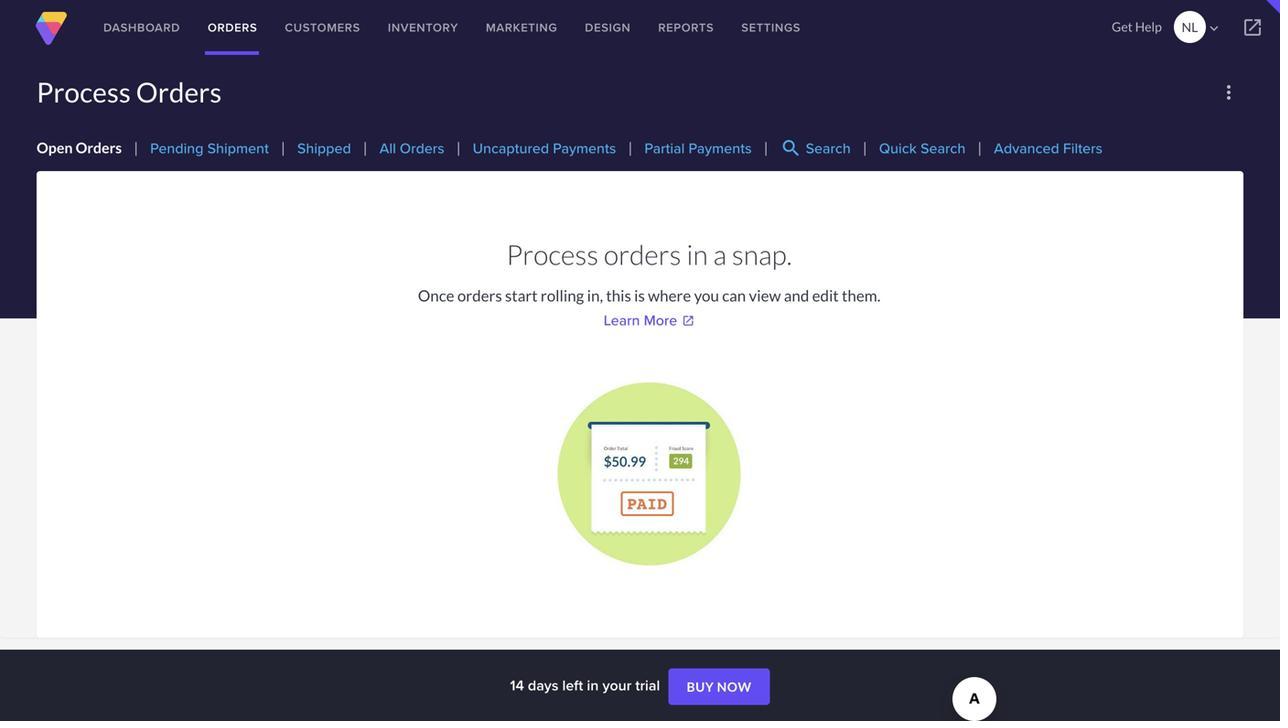 Task type: locate. For each thing, give the bounding box(es) containing it.
1 payments from the left
[[553, 137, 616, 159]]

0 horizontal spatial search
[[806, 137, 851, 159]]

| left pending
[[134, 139, 138, 156]]

payments right partial
[[689, 137, 752, 159]]

2 search from the left
[[921, 137, 966, 159]]

| right all orders
[[456, 139, 461, 156]]

| left quick
[[863, 139, 867, 156]]

orders inside "once orders start rolling in, this is where you can view and edit them. learn more"
[[457, 286, 502, 305]]

payments right the uncaptured
[[553, 137, 616, 159]]

0 vertical spatial orders
[[604, 238, 681, 271]]

| left all
[[363, 139, 368, 156]]

0 vertical spatial process
[[37, 75, 131, 108]]

learn
[[604, 309, 640, 331]]

orders
[[604, 238, 681, 271], [457, 286, 502, 305]]

8 | from the left
[[978, 139, 982, 156]]

orders for all orders
[[400, 137, 444, 159]]

process up open orders
[[37, 75, 131, 108]]

|
[[134, 139, 138, 156], [281, 139, 285, 156], [363, 139, 368, 156], [456, 139, 461, 156], [628, 139, 633, 156], [764, 139, 768, 156], [863, 139, 867, 156], [978, 139, 982, 156]]

orders up is
[[604, 238, 681, 271]]

quick search link
[[879, 137, 966, 159]]

nl 
[[1182, 19, 1223, 37]]

this
[[606, 286, 631, 305]]

payments
[[553, 137, 616, 159], [689, 137, 752, 159]]

all
[[379, 137, 396, 159]]

more
[[644, 309, 677, 331]]

is
[[634, 286, 645, 305]]

search right quick
[[921, 137, 966, 159]]

orders right open
[[76, 139, 122, 156]]

pending
[[150, 137, 204, 159]]

get
[[1112, 19, 1133, 34]]

search inside search search
[[806, 137, 851, 159]]

1 horizontal spatial search
[[921, 137, 966, 159]]

nl
[[1182, 19, 1198, 35]]

quick
[[879, 137, 917, 159]]

partial
[[645, 137, 685, 159]]

dashboard link
[[90, 0, 194, 55]]

now
[[717, 679, 752, 695]]

| left partial
[[628, 139, 633, 156]]

orders left start
[[457, 286, 502, 305]]

1 horizontal spatial orders
[[604, 238, 681, 271]]

1 horizontal spatial in
[[687, 238, 708, 271]]

oops! you don't have any orders yet. image
[[558, 383, 741, 566]]

snap.
[[732, 238, 792, 271]]

2 | from the left
[[281, 139, 285, 156]]

| left advanced
[[978, 139, 982, 156]]


[[1242, 16, 1264, 38]]

1 vertical spatial in
[[587, 674, 599, 696]]

inventory
[[388, 19, 458, 36]]

more_vert button
[[1214, 78, 1244, 107]]

0 horizontal spatial process
[[37, 75, 131, 108]]

1 | from the left
[[134, 139, 138, 156]]

2 payments from the left
[[689, 137, 752, 159]]

open orders link
[[37, 139, 122, 156]]

your
[[603, 674, 632, 696]]

orders
[[208, 19, 257, 36], [136, 75, 222, 108], [400, 137, 444, 159], [76, 139, 122, 156]]

orders right all
[[400, 137, 444, 159]]

learn more link
[[604, 309, 695, 331]]

orders up pending
[[136, 75, 222, 108]]

once
[[418, 286, 454, 305]]

in left a
[[687, 238, 708, 271]]

search
[[806, 137, 851, 159], [921, 137, 966, 159]]

1 vertical spatial process
[[506, 238, 599, 271]]

days
[[528, 674, 559, 696]]

advanced filters
[[994, 137, 1103, 159]]

view
[[749, 286, 781, 305]]

1 horizontal spatial process
[[506, 238, 599, 271]]

process up rolling
[[506, 238, 599, 271]]

14 days left in your trial
[[510, 674, 664, 696]]

0 horizontal spatial orders
[[457, 286, 502, 305]]

shipped link
[[297, 137, 351, 159]]

| left shipped
[[281, 139, 285, 156]]

in right left
[[587, 674, 599, 696]]

where
[[648, 286, 691, 305]]

1 vertical spatial orders
[[457, 286, 502, 305]]

process
[[37, 75, 131, 108], [506, 238, 599, 271]]

dashboard
[[103, 19, 180, 36]]

search right search
[[806, 137, 851, 159]]

in
[[687, 238, 708, 271], [587, 674, 599, 696]]

| left search
[[764, 139, 768, 156]]

reports
[[658, 19, 714, 36]]

1 horizontal spatial payments
[[689, 137, 752, 159]]

1 search from the left
[[806, 137, 851, 159]]

search for quick
[[921, 137, 966, 159]]

marketing
[[486, 19, 558, 36]]


[[1206, 20, 1223, 37]]

0 horizontal spatial payments
[[553, 137, 616, 159]]



Task type: vqa. For each thing, say whether or not it's contained in the screenshot.
Process Orders's Process
yes



Task type: describe. For each thing, give the bounding box(es) containing it.
all orders
[[379, 137, 444, 159]]

orders left customers
[[208, 19, 257, 36]]

can
[[722, 286, 746, 305]]

open orders
[[37, 139, 122, 156]]

settings
[[741, 19, 801, 36]]

0 horizontal spatial in
[[587, 674, 599, 696]]

help
[[1135, 19, 1162, 34]]

and
[[784, 286, 809, 305]]

in,
[[587, 286, 603, 305]]

get help
[[1112, 19, 1162, 34]]

search for search
[[806, 137, 851, 159]]

payments for uncaptured payments
[[553, 137, 616, 159]]

uncaptured payments link
[[473, 137, 616, 159]]

advanced filters link
[[994, 137, 1103, 159]]

search search
[[780, 137, 851, 159]]

rolling
[[541, 286, 584, 305]]

quick search
[[879, 137, 966, 159]]

 link
[[1225, 0, 1280, 55]]

you
[[694, 286, 719, 305]]

process orders
[[37, 75, 222, 108]]

shipment
[[207, 137, 269, 159]]

advanced
[[994, 137, 1060, 159]]

shipped
[[297, 137, 351, 159]]

search
[[780, 137, 802, 159]]

orders for process
[[604, 238, 681, 271]]

uncaptured payments
[[473, 137, 616, 159]]

5 | from the left
[[628, 139, 633, 156]]

7 | from the left
[[863, 139, 867, 156]]

orders for once
[[457, 286, 502, 305]]

14
[[510, 674, 524, 696]]

partial payments link
[[645, 137, 752, 159]]

edit
[[812, 286, 839, 305]]

filters
[[1063, 137, 1103, 159]]

customers
[[285, 19, 360, 36]]

uncaptured
[[473, 137, 549, 159]]

buy
[[687, 679, 714, 695]]

0 vertical spatial in
[[687, 238, 708, 271]]

them.
[[842, 286, 881, 305]]

left
[[562, 674, 583, 696]]

orders for process orders
[[136, 75, 222, 108]]

all orders link
[[379, 137, 444, 159]]

start
[[505, 286, 538, 305]]

payments for partial payments
[[689, 137, 752, 159]]

buy now link
[[668, 669, 770, 705]]

more_vert
[[1218, 81, 1240, 103]]

trial
[[635, 674, 660, 696]]

orders for open orders
[[76, 139, 122, 156]]

open
[[37, 139, 73, 156]]

process orders in a snap.
[[506, 238, 792, 271]]

pending shipment link
[[150, 137, 269, 159]]

once orders start rolling in, this is where you can view and edit them. learn more
[[418, 286, 881, 331]]

6 | from the left
[[764, 139, 768, 156]]

partial payments
[[645, 137, 752, 159]]

4 | from the left
[[456, 139, 461, 156]]

pending shipment
[[150, 137, 269, 159]]

buy now
[[687, 679, 752, 695]]

process for process orders
[[37, 75, 131, 108]]

3 | from the left
[[363, 139, 368, 156]]

design
[[585, 19, 631, 36]]

process for process orders in a snap.
[[506, 238, 599, 271]]

a
[[713, 238, 727, 271]]



